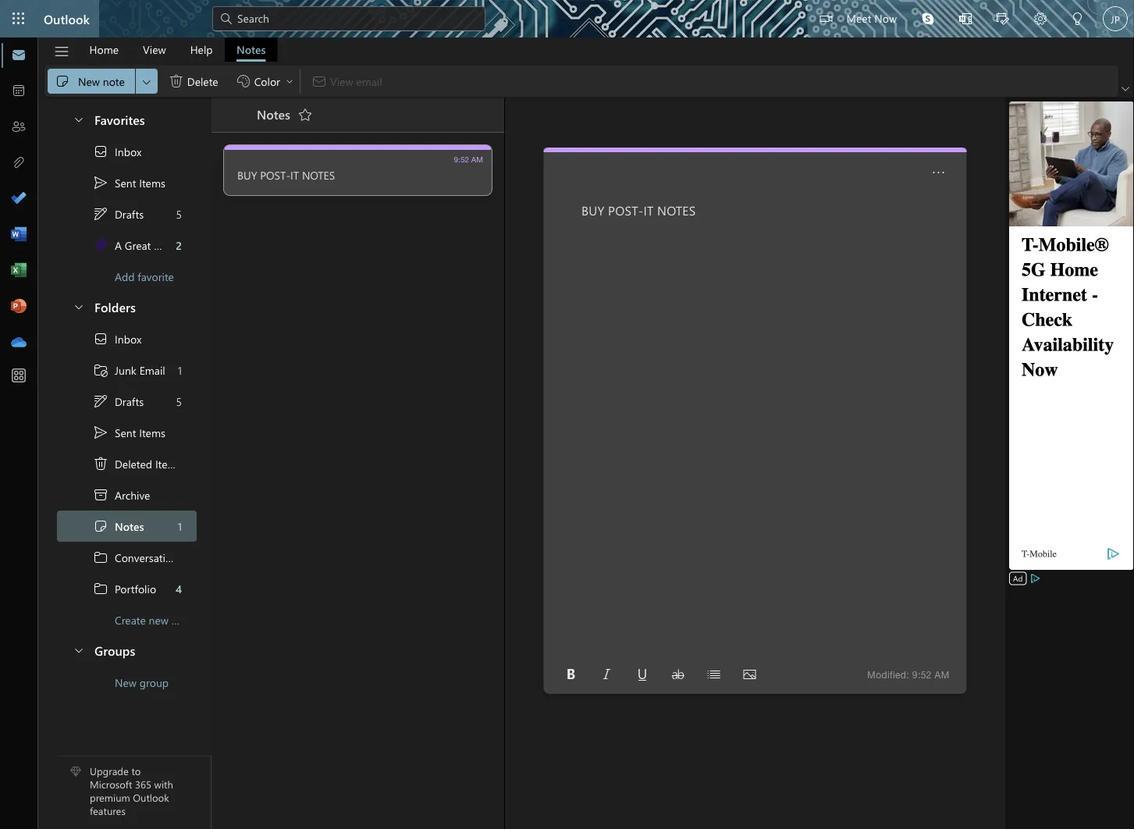 Task type: locate. For each thing, give the bounding box(es) containing it.
2  from the top
[[93, 581, 109, 596]]

 inside favorites tree
[[93, 175, 109, 190]]

1 vertical spatial inbox
[[115, 332, 142, 346]]

 sent items
[[93, 175, 165, 190], [93, 425, 165, 440]]

 down the 
[[93, 518, 109, 534]]


[[93, 175, 109, 190], [93, 425, 109, 440]]

0 vertical spatial  tree item
[[57, 198, 197, 230]]

1  sent items from the top
[[93, 175, 165, 190]]

 tree item up 'junk' on the top of the page
[[57, 323, 197, 354]]

notes up 
[[237, 42, 266, 57]]

 button
[[910, 0, 947, 37]]

am inside "9:52 am buy post-it notes"
[[471, 155, 483, 164]]

group
[[140, 675, 169, 690]]

inbox up  junk email
[[115, 332, 142, 346]]

5 down  tree item
[[176, 394, 182, 408]]

2 vertical spatial items
[[155, 457, 182, 471]]

drafts for 
[[115, 394, 144, 408]]


[[997, 12, 1009, 25]]

1  button from the top
[[65, 105, 91, 133]]

 inside "tree item"
[[93, 456, 109, 472]]

0 vertical spatial outlook
[[44, 10, 90, 27]]

0 vertical spatial notes
[[237, 42, 266, 57]]

 left groups
[[73, 644, 85, 656]]

items right deleted
[[155, 457, 182, 471]]

 sent items up '' "tree item"
[[93, 425, 165, 440]]

 inside groups tree item
[[73, 644, 85, 656]]

0 vertical spatial  drafts
[[93, 206, 144, 222]]

1 vertical spatial  inbox
[[93, 331, 142, 347]]

 tree item up create
[[57, 573, 197, 604]]


[[93, 487, 109, 503]]

1 vertical spatial drafts
[[115, 394, 144, 408]]

to do image
[[11, 191, 27, 207]]

 junk email
[[93, 362, 165, 378]]

2 vertical spatial  button
[[65, 635, 91, 664]]

0 vertical spatial 
[[93, 175, 109, 190]]

1 vertical spatial  sent items
[[93, 425, 165, 440]]

1 vertical spatial  button
[[65, 292, 91, 321]]

 down the  new note
[[73, 113, 85, 125]]

1 horizontal spatial new
[[115, 675, 137, 690]]

0 horizontal spatial notes
[[302, 167, 335, 182]]

 down  at the top left
[[93, 393, 109, 409]]

favorites tree item
[[57, 105, 197, 136]]

1 vertical spatial post-
[[608, 201, 644, 218]]

1 vertical spatial outlook
[[133, 791, 169, 804]]

 button left groups
[[65, 635, 91, 664]]

 down favorites
[[93, 144, 109, 159]]

1 vertical spatial 
[[93, 456, 109, 472]]

0 horizontal spatial am
[[471, 155, 483, 164]]

 deleted items
[[93, 456, 182, 472]]

1 vertical spatial 
[[93, 518, 109, 534]]

inbox inside favorites tree
[[115, 144, 142, 159]]

1 5 from the top
[[176, 207, 182, 221]]

 tree item for 
[[57, 323, 197, 354]]

deleted
[[115, 457, 152, 471]]

 up the 
[[93, 175, 109, 190]]

 inside favorites tree item
[[73, 113, 85, 125]]

 tree item up portfolio
[[57, 542, 216, 573]]

2  tree item from the top
[[57, 417, 197, 448]]

2  from the top
[[93, 331, 109, 347]]

sent up '' "tree item"
[[115, 425, 136, 440]]

 tree item
[[57, 167, 197, 198], [57, 417, 197, 448]]

2 inbox from the top
[[115, 332, 142, 346]]

color
[[254, 74, 280, 88]]

5 up "2" at the left of page
[[176, 207, 182, 221]]

0 horizontal spatial 
[[93, 456, 109, 472]]

0 vertical spatial 5
[[176, 207, 182, 221]]

0 vertical spatial  sent items
[[93, 175, 165, 190]]

 inbox inside favorites tree
[[93, 144, 142, 159]]

0 horizontal spatial 9:52
[[454, 155, 469, 164]]

email
[[139, 363, 165, 377]]

1 inside  tree item
[[178, 363, 182, 377]]

 inbox down favorites
[[93, 144, 142, 159]]

post- inside 'text field'
[[608, 201, 644, 218]]

premium
[[90, 791, 130, 804]]

new group tree item
[[57, 667, 197, 698]]

 sent items for first '' tree item from the top of the page
[[93, 175, 165, 190]]

 for  new note
[[55, 73, 70, 89]]

 for folders
[[73, 300, 85, 313]]

1 horizontal spatial 9:52
[[913, 669, 932, 680]]

outlook
[[44, 10, 90, 27], [133, 791, 169, 804]]

tree
[[57, 323, 216, 635]]


[[55, 73, 70, 89], [93, 518, 109, 534]]

0 vertical spatial notes
[[302, 167, 335, 182]]

 left portfolio
[[93, 581, 109, 596]]

open note starting with: buy post-it notes last edited: 9:52 am. tree item
[[224, 145, 492, 195]]

outlook down to
[[133, 791, 169, 804]]

post- inside "9:52 am buy post-it notes"
[[260, 167, 290, 182]]

 inside folders tree item
[[73, 300, 85, 313]]

1 vertical spatial sent
[[115, 425, 136, 440]]

1 horizontal spatial am
[[935, 669, 950, 680]]

Search for email, meetings, files and more. field
[[236, 10, 476, 26]]

1 horizontal spatial buy
[[582, 201, 605, 218]]


[[933, 166, 945, 179]]

drafts inside favorites tree
[[115, 207, 144, 221]]

 tree item down favorites tree item
[[57, 167, 197, 198]]

 up '' "tree item"
[[93, 425, 109, 440]]

1  from the top
[[93, 144, 109, 159]]

archive
[[115, 488, 150, 502]]

meet now
[[847, 11, 897, 25]]

notes
[[302, 167, 335, 182], [657, 201, 696, 218]]

 tree item down favorites
[[57, 136, 197, 167]]

new inside the  new note
[[78, 74, 100, 88]]

notes for notes
[[237, 42, 266, 57]]


[[744, 668, 756, 681]]

0 horizontal spatial it
[[290, 167, 299, 182]]

0 vertical spatial 
[[55, 73, 70, 89]]

items
[[139, 175, 165, 190], [139, 425, 165, 440], [155, 457, 182, 471]]

1  tree item from the top
[[57, 198, 197, 230]]

 down '' 'button'
[[55, 73, 70, 89]]

items down favorites tree item
[[139, 175, 165, 190]]

 button inside favorites tree item
[[65, 105, 91, 133]]

 drafts for 
[[93, 206, 144, 222]]

2 drafts from the top
[[115, 394, 144, 408]]

1 horizontal spatial notes
[[657, 201, 696, 218]]

 inside 'tree'
[[93, 393, 109, 409]]


[[297, 107, 313, 123]]

 tree item
[[57, 542, 216, 573], [57, 573, 197, 604]]

 sent items for 1st '' tree item from the bottom
[[93, 425, 165, 440]]

1  from the top
[[93, 206, 109, 222]]

 sent items down favorites tree item
[[93, 175, 165, 190]]

left-rail-appbar navigation
[[3, 37, 34, 361]]

5 for 
[[176, 394, 182, 408]]

9:52 inside edit note starting with buy post-it notes 'main content'
[[913, 669, 932, 680]]

note
[[103, 74, 125, 88]]

 new note
[[55, 73, 125, 89]]

0 vertical spatial new
[[78, 74, 100, 88]]

1 vertical spatial 
[[93, 393, 109, 409]]

2  inbox from the top
[[93, 331, 142, 347]]

365
[[135, 777, 151, 791]]

4
[[176, 581, 182, 596]]

inbox down favorites tree item
[[115, 144, 142, 159]]

0 vertical spatial drafts
[[115, 207, 144, 221]]

drafts down  junk email
[[115, 394, 144, 408]]

features
[[90, 804, 126, 817]]

notes inside notes 
[[257, 106, 290, 122]]

 tree item
[[57, 511, 197, 542]]

notes 
[[257, 106, 313, 123]]

1  tree item from the top
[[57, 542, 216, 573]]

notes heading
[[237, 98, 318, 132]]

 button
[[1059, 0, 1097, 39]]

new left note
[[78, 74, 100, 88]]

1 1 from the top
[[178, 363, 182, 377]]

2  tree item from the top
[[57, 386, 197, 417]]


[[140, 75, 153, 88], [285, 77, 294, 86], [73, 113, 85, 125], [73, 300, 85, 313], [73, 644, 85, 656]]

1  drafts from the top
[[93, 206, 144, 222]]

0 vertical spatial 1
[[178, 363, 182, 377]]

application containing outlook
[[0, 0, 1134, 829]]

1 vertical spatial notes
[[257, 106, 290, 122]]

0 vertical spatial sent
[[115, 175, 136, 190]]

meet
[[847, 11, 872, 25]]

drafts up  tree item
[[115, 207, 144, 221]]

it
[[290, 167, 299, 182], [644, 201, 654, 218]]

buy post-it notes
[[582, 201, 696, 218]]

sent
[[115, 175, 136, 190], [115, 425, 136, 440]]

1 vertical spatial 
[[93, 331, 109, 347]]

2  tree item from the top
[[57, 573, 197, 604]]

2  from the top
[[93, 393, 109, 409]]

0 vertical spatial buy
[[237, 167, 257, 182]]

2  button from the top
[[65, 292, 91, 321]]

0 vertical spatial 
[[93, 550, 109, 565]]

5 inside 'tree'
[[176, 394, 182, 408]]

 archive
[[93, 487, 150, 503]]

 drafts inside favorites tree
[[93, 206, 144, 222]]

1 vertical spatial  tree item
[[57, 386, 197, 417]]

inbox for 
[[115, 144, 142, 159]]

 for favorites
[[73, 113, 85, 125]]

1 right email
[[178, 363, 182, 377]]

 left folders
[[73, 300, 85, 313]]

 inside  color 
[[285, 77, 294, 86]]


[[1122, 85, 1130, 93]]

 inside edit group
[[55, 73, 70, 89]]

1 vertical spatial 
[[93, 581, 109, 596]]


[[959, 12, 972, 25]]

9:52
[[454, 155, 469, 164], [913, 669, 932, 680]]

1  from the top
[[93, 550, 109, 565]]

0 vertical spatial  inbox
[[93, 144, 142, 159]]

notes inside 'text field'
[[657, 201, 696, 218]]

 inside favorites tree
[[93, 144, 109, 159]]

tab list containing home
[[77, 37, 278, 62]]

1 horizontal spatial 
[[93, 518, 109, 534]]

1 vertical spatial 5
[[176, 394, 182, 408]]

0 vertical spatial it
[[290, 167, 299, 182]]

2  tree item from the top
[[57, 323, 197, 354]]

 inbox up 'junk' on the top of the page
[[93, 331, 142, 347]]

1 vertical spatial 
[[93, 425, 109, 440]]

 color 
[[235, 73, 294, 89]]

post-
[[260, 167, 290, 182], [608, 201, 644, 218]]

sent inside favorites tree
[[115, 175, 136, 190]]

2 5 from the top
[[176, 394, 182, 408]]

 drafts up  tree item
[[93, 206, 144, 222]]

1 up history
[[178, 519, 182, 533]]

1 vertical spatial 1
[[178, 519, 182, 533]]

help
[[190, 42, 213, 57]]

0 vertical spatial items
[[139, 175, 165, 190]]

 drafts for 
[[93, 393, 144, 409]]

 left delete
[[168, 73, 184, 89]]

0 vertical spatial  tree item
[[57, 167, 197, 198]]

2  sent items from the top
[[93, 425, 165, 440]]

 button inside groups tree item
[[65, 635, 91, 664]]

1 vertical spatial new
[[115, 675, 137, 690]]

 button inside folders tree item
[[65, 292, 91, 321]]

1  tree item from the top
[[57, 136, 197, 167]]

3  button from the top
[[65, 635, 91, 664]]

 for  portfolio
[[93, 581, 109, 596]]


[[820, 12, 833, 25]]

 button
[[46, 38, 77, 65]]

 up the 
[[93, 456, 109, 472]]

 portfolio
[[93, 581, 156, 596]]

1 vertical spatial  tree item
[[57, 417, 197, 448]]


[[168, 73, 184, 89], [93, 456, 109, 472]]

sent down favorites tree item
[[115, 175, 136, 190]]

1 vertical spatial am
[[935, 669, 950, 680]]

0 horizontal spatial post-
[[260, 167, 290, 182]]

 for  deleted items
[[93, 456, 109, 472]]

outlook link
[[44, 0, 90, 37]]

create new folder tree item
[[57, 604, 200, 635]]

history
[[181, 550, 216, 565]]

0 vertical spatial am
[[471, 155, 483, 164]]

tab list
[[77, 37, 278, 62]]

 drafts
[[93, 206, 144, 222], [93, 393, 144, 409]]

items up  deleted items
[[139, 425, 165, 440]]

0 vertical spatial  button
[[65, 105, 91, 133]]

1 vertical spatial  drafts
[[93, 393, 144, 409]]

 tree item inside 'tree'
[[57, 323, 197, 354]]

am
[[471, 155, 483, 164], [935, 669, 950, 680]]

1
[[178, 363, 182, 377], [178, 519, 182, 533]]

 button left folders
[[65, 292, 91, 321]]

 tree item
[[57, 230, 197, 261]]

 button down the  new note
[[65, 105, 91, 133]]

 tree item
[[57, 136, 197, 167], [57, 323, 197, 354]]

1 horizontal spatial it
[[644, 201, 654, 218]]

0 horizontal spatial outlook
[[44, 10, 90, 27]]

notes inside button
[[237, 42, 266, 57]]

1  tree item from the top
[[57, 167, 197, 198]]

 drafts down 'junk' on the top of the page
[[93, 393, 144, 409]]

1 vertical spatial 9:52
[[913, 669, 932, 680]]

1 drafts from the top
[[115, 207, 144, 221]]

1 horizontal spatial outlook
[[133, 791, 169, 804]]

0 horizontal spatial 
[[55, 73, 70, 89]]

new left group
[[115, 675, 137, 690]]

items inside  deleted items
[[155, 457, 182, 471]]

1 inside  tree item
[[178, 519, 182, 533]]

inbox
[[115, 144, 142, 159], [115, 332, 142, 346]]

 inside tree item
[[93, 518, 109, 534]]

 right color
[[285, 77, 294, 86]]

2 1 from the top
[[178, 519, 182, 533]]

0 vertical spatial  tree item
[[57, 136, 197, 167]]

1 vertical spatial it
[[644, 201, 654, 218]]

0 horizontal spatial buy
[[237, 167, 257, 182]]

 sent items inside 'tree'
[[93, 425, 165, 440]]

1  from the top
[[93, 175, 109, 190]]

0 vertical spatial inbox
[[115, 144, 142, 159]]

outlook up '' 'button'
[[44, 10, 90, 27]]

0 vertical spatial 
[[93, 144, 109, 159]]

 tree item
[[57, 198, 197, 230], [57, 386, 197, 417]]

notes down '' tree item
[[115, 519, 144, 533]]

 tree item up deleted
[[57, 417, 197, 448]]

view button
[[131, 37, 178, 62]]

0 vertical spatial 
[[168, 73, 184, 89]]

0 vertical spatial post-
[[260, 167, 290, 182]]

1 inbox from the top
[[115, 144, 142, 159]]

0 vertical spatial 9:52
[[454, 155, 469, 164]]

2 sent from the top
[[115, 425, 136, 440]]


[[93, 144, 109, 159], [93, 331, 109, 347]]

5
[[176, 207, 182, 221], [176, 394, 182, 408]]


[[636, 668, 649, 681]]

1 sent from the top
[[115, 175, 136, 190]]

it inside 'text field'
[[644, 201, 654, 218]]

5 inside favorites tree
[[176, 207, 182, 221]]

 down  notes
[[93, 550, 109, 565]]

1 vertical spatial notes
[[657, 201, 696, 218]]

drafts for 
[[115, 207, 144, 221]]

 inside favorites tree
[[93, 206, 109, 222]]

 for 
[[93, 144, 109, 159]]

1 vertical spatial  tree item
[[57, 323, 197, 354]]

1 horizontal spatial post-
[[608, 201, 644, 218]]

favorite
[[138, 269, 174, 284]]

 sent items inside favorites tree
[[93, 175, 165, 190]]

2 vertical spatial notes
[[115, 519, 144, 533]]

 down view button
[[140, 75, 153, 88]]

 tree item down 'junk' on the top of the page
[[57, 386, 197, 417]]

new inside tree item
[[115, 675, 137, 690]]

powerpoint image
[[11, 299, 27, 315]]

application
[[0, 0, 1134, 829]]

 up the 
[[93, 206, 109, 222]]

 inbox inside 'tree'
[[93, 331, 142, 347]]

groups tree item
[[57, 635, 197, 667]]

 inside edit group
[[168, 73, 184, 89]]

 inside 'tree'
[[93, 331, 109, 347]]

2  drafts from the top
[[93, 393, 144, 409]]

1 horizontal spatial 
[[168, 73, 184, 89]]

notes left  button
[[257, 106, 290, 122]]

 tree item up the 
[[57, 198, 197, 230]]

1  inbox from the top
[[93, 144, 142, 159]]

0 vertical spatial 
[[93, 206, 109, 222]]

 up  at the top left
[[93, 331, 109, 347]]

1 vertical spatial buy
[[582, 201, 605, 218]]

0 horizontal spatial new
[[78, 74, 100, 88]]

new
[[78, 74, 100, 88], [115, 675, 137, 690]]


[[93, 550, 109, 565], [93, 581, 109, 596]]



Task type: describe. For each thing, give the bounding box(es) containing it.
mail image
[[11, 48, 27, 63]]

am inside edit note starting with buy post-it notes 'main content'
[[935, 669, 950, 680]]


[[1072, 12, 1084, 25]]

add favorite
[[115, 269, 174, 284]]

 for  delete
[[168, 73, 184, 89]]

:
[[907, 669, 910, 680]]

outlook inside upgrade to microsoft 365 with premium outlook features
[[133, 791, 169, 804]]

excel image
[[11, 263, 27, 279]]

create
[[115, 613, 146, 627]]

modified
[[868, 669, 907, 680]]

 notes
[[93, 518, 144, 534]]

files image
[[11, 155, 27, 171]]


[[708, 668, 720, 681]]

outlook inside banner
[[44, 10, 90, 27]]

 for 
[[93, 331, 109, 347]]

 button
[[136, 69, 158, 94]]

buy inside buy post-it notes 'text field'
[[582, 201, 605, 218]]

it inside "9:52 am buy post-it notes"
[[290, 167, 299, 182]]

 tree item for 
[[57, 198, 197, 230]]

premium features image
[[70, 766, 81, 777]]

notes for notes 
[[257, 106, 290, 122]]

edit note starting with buy post-it notes main content
[[544, 148, 967, 694]]

 for  notes
[[93, 518, 109, 534]]

delete
[[187, 74, 218, 88]]

edit group
[[48, 66, 297, 97]]


[[922, 12, 934, 25]]

 button
[[984, 0, 1022, 39]]

notes inside "9:52 am buy post-it notes"
[[302, 167, 335, 182]]

people image
[[11, 119, 27, 135]]

upgrade to microsoft 365 with premium outlook features
[[90, 764, 173, 817]]

set your advertising preferences image
[[1029, 572, 1042, 585]]

jp image
[[1103, 6, 1128, 31]]

 button
[[702, 662, 727, 687]]

word image
[[11, 227, 27, 243]]

more apps image
[[11, 368, 27, 384]]

new
[[149, 613, 169, 627]]


[[672, 668, 685, 681]]

home
[[89, 42, 119, 57]]

items inside favorites tree
[[139, 175, 165, 190]]

to
[[131, 764, 141, 778]]

 for 
[[93, 393, 109, 409]]

tree containing 
[[57, 323, 216, 635]]

upgrade
[[90, 764, 129, 778]]

 tree item
[[57, 354, 197, 386]]

 search field
[[212, 0, 486, 35]]

folder
[[172, 613, 200, 627]]


[[1034, 12, 1047, 25]]

 button
[[1119, 81, 1133, 97]]


[[219, 11, 234, 27]]

 for 
[[93, 206, 109, 222]]

onedrive image
[[11, 335, 27, 351]]

 for  conversation history
[[93, 550, 109, 565]]

1 vertical spatial items
[[139, 425, 165, 440]]

notes inside  notes
[[115, 519, 144, 533]]


[[235, 73, 251, 89]]

with
[[154, 777, 173, 791]]

 button
[[630, 662, 655, 687]]

 button
[[666, 662, 691, 687]]

folders tree item
[[57, 292, 197, 323]]

 inside popup button
[[140, 75, 153, 88]]

tab list inside application
[[77, 37, 278, 62]]

2
[[176, 238, 182, 252]]

 tree item for 
[[57, 386, 197, 417]]

modified : 9:52 am
[[868, 669, 950, 680]]

view
[[143, 42, 166, 57]]

 button
[[558, 662, 583, 687]]

ad
[[1013, 573, 1023, 584]]

help button
[[178, 37, 224, 62]]

 tree item
[[57, 479, 197, 511]]

new group
[[115, 675, 169, 690]]

create new folder
[[115, 613, 200, 627]]

1 for 
[[178, 519, 182, 533]]

 for groups
[[73, 644, 85, 656]]

 button for groups
[[65, 635, 91, 664]]


[[600, 668, 613, 681]]

 button
[[737, 662, 762, 687]]

 delete
[[168, 73, 218, 89]]

styles toolbar toolbar
[[553, 662, 768, 687]]

 inbox for 
[[93, 331, 142, 347]]


[[93, 237, 109, 253]]

calendar image
[[11, 84, 27, 99]]

 button
[[594, 662, 619, 687]]

 inbox for 
[[93, 144, 142, 159]]

 tree item for 
[[57, 136, 197, 167]]

 button
[[1022, 0, 1059, 39]]

favorites tree
[[57, 98, 197, 292]]

now
[[875, 11, 897, 25]]

add favorite tree item
[[57, 261, 197, 292]]

Editing note text field
[[582, 201, 928, 655]]

add
[[115, 269, 135, 284]]

folders
[[94, 298, 136, 315]]

2  from the top
[[93, 425, 109, 440]]

favorites
[[94, 111, 145, 127]]

1 for 
[[178, 363, 182, 377]]

 button for favorites
[[65, 105, 91, 133]]

notes button
[[225, 37, 278, 62]]

5 for 
[[176, 207, 182, 221]]

portfolio
[[115, 581, 156, 596]]

groups
[[94, 642, 135, 658]]

 button
[[926, 160, 951, 185]]

junk
[[115, 363, 136, 377]]

 button for folders
[[65, 292, 91, 321]]

 conversation history
[[93, 550, 216, 565]]

buy inside "9:52 am buy post-it notes"
[[237, 167, 257, 182]]

 button
[[293, 102, 318, 127]]


[[565, 668, 577, 681]]


[[53, 43, 70, 60]]

microsoft
[[90, 777, 132, 791]]


[[93, 362, 109, 378]]

outlook banner
[[0, 0, 1134, 39]]

inbox for 
[[115, 332, 142, 346]]

9:52 am buy post-it notes
[[237, 155, 483, 182]]

conversation
[[115, 550, 178, 565]]

home button
[[78, 37, 130, 62]]

9:52 inside "9:52 am buy post-it notes"
[[454, 155, 469, 164]]

 tree item
[[57, 448, 197, 479]]

 button
[[947, 0, 984, 39]]



Task type: vqa. For each thing, say whether or not it's contained in the screenshot.

yes



